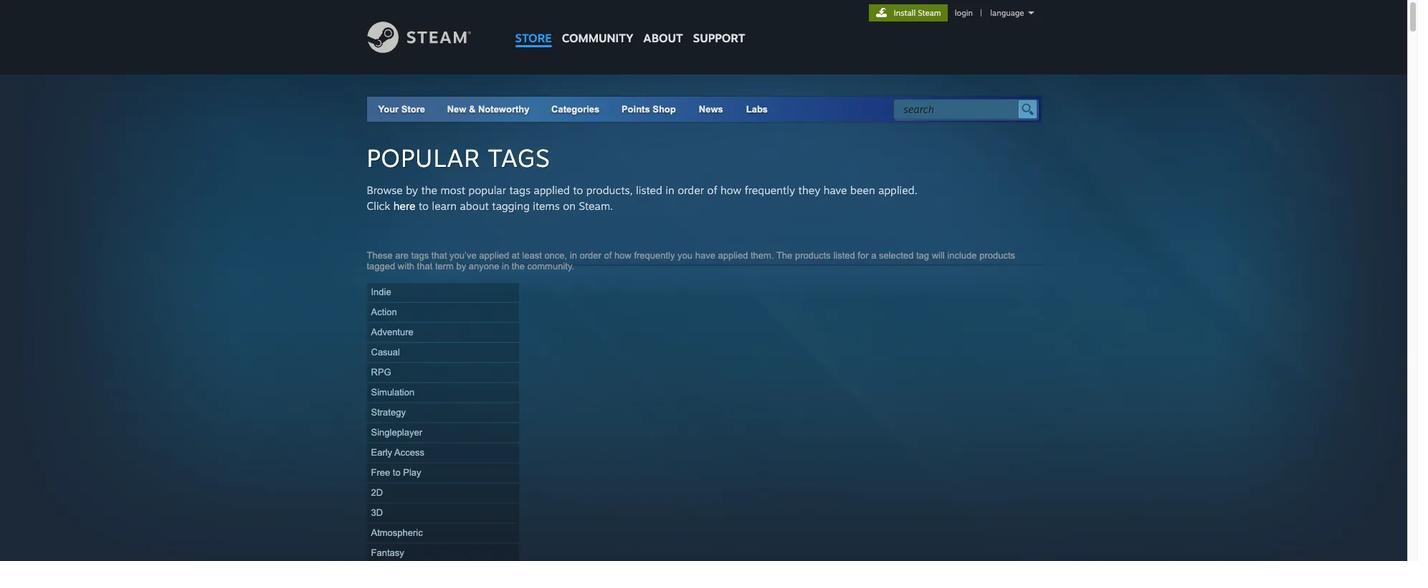 Task type: describe. For each thing, give the bounding box(es) containing it.
that right with
[[417, 261, 433, 272]]

tags
[[488, 143, 550, 173]]

been
[[850, 184, 875, 197]]

these
[[367, 250, 393, 261]]

steam
[[918, 8, 941, 18]]

support
[[693, 31, 745, 45]]

shop
[[653, 104, 676, 115]]

indie
[[371, 287, 391, 298]]

community link
[[557, 0, 638, 52]]

store
[[515, 31, 552, 45]]

fantasy
[[371, 548, 404, 559]]

popular
[[367, 143, 480, 173]]

labs link
[[735, 97, 779, 122]]

here link
[[393, 199, 416, 213]]

selected
[[879, 250, 914, 261]]

community
[[562, 31, 633, 45]]

points
[[622, 104, 650, 115]]

free to play
[[371, 468, 421, 478]]

steam.
[[579, 199, 613, 213]]

1 horizontal spatial in
[[570, 250, 577, 261]]

of inside browse by the most popular tags applied to products, listed in order of how frequently they have been applied. click here to learn about tagging items on steam.
[[707, 184, 717, 197]]

0 horizontal spatial in
[[502, 261, 509, 272]]

store
[[401, 104, 425, 115]]

least
[[522, 250, 542, 261]]

about
[[460, 199, 489, 213]]

install steam
[[894, 8, 941, 18]]

they
[[798, 184, 820, 197]]

these are tags that you've applied at least once, in order of how frequently you have applied them. the products listed for a selected tag will include products tagged with that term by anyone in the community.
[[367, 250, 1015, 272]]

at
[[512, 250, 520, 261]]

most
[[441, 184, 465, 197]]

free
[[371, 468, 390, 478]]

noteworthy
[[478, 104, 530, 115]]

news
[[699, 104, 723, 115]]

frequently inside browse by the most popular tags applied to products, listed in order of how frequently they have been applied. click here to learn about tagging items on steam.
[[745, 184, 795, 197]]

support link
[[688, 0, 750, 49]]

items
[[533, 199, 560, 213]]

new & noteworthy link
[[447, 104, 530, 115]]

the inside these are tags that you've applied at least once, in order of how frequently you have applied them. the products listed for a selected tag will include products tagged with that term by anyone in the community.
[[512, 261, 525, 272]]

3d
[[371, 508, 383, 518]]

popular
[[469, 184, 506, 197]]

tags inside these are tags that you've applied at least once, in order of how frequently you have applied them. the products listed for a selected tag will include products tagged with that term by anyone in the community.
[[411, 250, 429, 261]]

include
[[947, 250, 977, 261]]

community.
[[527, 261, 574, 272]]

login link
[[952, 8, 976, 18]]

the inside browse by the most popular tags applied to products, listed in order of how frequently they have been applied. click here to learn about tagging items on steam.
[[421, 184, 437, 197]]

early access
[[371, 447, 424, 458]]

frequently inside these are tags that you've applied at least once, in order of how frequently you have applied them. the products listed for a selected tag will include products tagged with that term by anyone in the community.
[[634, 250, 675, 261]]

tagging
[[492, 199, 530, 213]]

click
[[367, 199, 390, 213]]

points shop
[[622, 104, 676, 115]]

points shop link
[[610, 97, 687, 122]]

tags inside browse by the most popular tags applied to products, listed in order of how frequently they have been applied. click here to learn about tagging items on steam.
[[509, 184, 531, 197]]

|
[[980, 8, 982, 18]]

that left you've on the left top
[[432, 250, 447, 261]]

learn
[[432, 199, 457, 213]]

adventure
[[371, 327, 414, 338]]

play
[[403, 468, 421, 478]]

your store
[[378, 104, 425, 115]]

atmospheric
[[371, 528, 423, 538]]

new & noteworthy
[[447, 104, 530, 115]]



Task type: locate. For each thing, give the bounding box(es) containing it.
labs
[[746, 104, 768, 115]]

action
[[371, 307, 397, 318]]

0 horizontal spatial tags
[[411, 250, 429, 261]]

a
[[871, 250, 876, 261]]

are
[[395, 250, 409, 261]]

the
[[776, 250, 793, 261]]

tags right are
[[411, 250, 429, 261]]

them.
[[751, 250, 774, 261]]

by inside browse by the most popular tags applied to products, listed in order of how frequently they have been applied. click here to learn about tagging items on steam.
[[406, 184, 418, 197]]

about
[[643, 31, 683, 45]]

1 horizontal spatial to
[[419, 199, 429, 213]]

listed inside these are tags that you've applied at least once, in order of how frequently you have applied them. the products listed for a selected tag will include products tagged with that term by anyone in the community.
[[833, 250, 855, 261]]

1 horizontal spatial frequently
[[745, 184, 795, 197]]

of
[[707, 184, 717, 197], [604, 250, 612, 261]]

login | language
[[955, 8, 1024, 18]]

0 vertical spatial order
[[678, 184, 704, 197]]

2d
[[371, 488, 383, 498]]

1 vertical spatial of
[[604, 250, 612, 261]]

applied left the them.
[[718, 250, 748, 261]]

how
[[721, 184, 742, 197], [614, 250, 632, 261]]

frequently
[[745, 184, 795, 197], [634, 250, 675, 261]]

language
[[990, 8, 1024, 18]]

to up on at the top left
[[573, 184, 583, 197]]

tag
[[916, 250, 929, 261]]

products,
[[586, 184, 633, 197]]

how inside these are tags that you've applied at least once, in order of how frequently you have applied them. the products listed for a selected tag will include products tagged with that term by anyone in the community.
[[614, 250, 632, 261]]

applied left at
[[479, 250, 509, 261]]

new
[[447, 104, 466, 115]]

in right products,
[[666, 184, 675, 197]]

1 vertical spatial tags
[[411, 250, 429, 261]]

tagged
[[367, 261, 395, 272]]

0 horizontal spatial of
[[604, 250, 612, 261]]

early
[[371, 447, 392, 458]]

0 vertical spatial have
[[824, 184, 847, 197]]

login
[[955, 8, 973, 18]]

1 horizontal spatial tags
[[509, 184, 531, 197]]

0 horizontal spatial how
[[614, 250, 632, 261]]

2 horizontal spatial to
[[573, 184, 583, 197]]

1 vertical spatial the
[[512, 261, 525, 272]]

1 horizontal spatial have
[[824, 184, 847, 197]]

1 vertical spatial order
[[580, 250, 602, 261]]

1 horizontal spatial listed
[[833, 250, 855, 261]]

your store link
[[378, 104, 425, 115]]

0 horizontal spatial order
[[580, 250, 602, 261]]

categories
[[551, 104, 600, 115]]

applied
[[534, 184, 570, 197], [479, 250, 509, 261], [718, 250, 748, 261]]

the left community.
[[512, 261, 525, 272]]

0 horizontal spatial by
[[406, 184, 418, 197]]

1 horizontal spatial of
[[707, 184, 717, 197]]

on
[[563, 199, 576, 213]]

0 vertical spatial to
[[573, 184, 583, 197]]

categories link
[[551, 104, 600, 115]]

frequently left 'they'
[[745, 184, 795, 197]]

tags up tagging at the top left of page
[[509, 184, 531, 197]]

strategy
[[371, 407, 406, 418]]

applied up items
[[534, 184, 570, 197]]

order right once,
[[580, 250, 602, 261]]

anyone
[[469, 261, 499, 272]]

install
[[894, 8, 916, 18]]

news link
[[687, 97, 735, 122]]

store link
[[510, 0, 557, 52]]

0 horizontal spatial listed
[[636, 184, 663, 197]]

once,
[[544, 250, 567, 261]]

your
[[378, 104, 399, 115]]

&
[[469, 104, 476, 115]]

by up here
[[406, 184, 418, 197]]

by
[[406, 184, 418, 197], [456, 261, 466, 272]]

install steam link
[[869, 4, 948, 22]]

products
[[795, 250, 831, 261], [980, 250, 1015, 261]]

that
[[432, 250, 447, 261], [417, 261, 433, 272]]

0 horizontal spatial frequently
[[634, 250, 675, 261]]

in left at
[[502, 261, 509, 272]]

to right here
[[419, 199, 429, 213]]

0 horizontal spatial applied
[[479, 250, 509, 261]]

products right the
[[795, 250, 831, 261]]

the up learn
[[421, 184, 437, 197]]

0 horizontal spatial the
[[421, 184, 437, 197]]

will
[[932, 250, 945, 261]]

listed
[[636, 184, 663, 197], [833, 250, 855, 261]]

0 vertical spatial how
[[721, 184, 742, 197]]

1 horizontal spatial order
[[678, 184, 704, 197]]

order
[[678, 184, 704, 197], [580, 250, 602, 261]]

2 products from the left
[[980, 250, 1015, 261]]

0 vertical spatial by
[[406, 184, 418, 197]]

you've
[[450, 250, 477, 261]]

of inside these are tags that you've applied at least once, in order of how frequently you have applied them. the products listed for a selected tag will include products tagged with that term by anyone in the community.
[[604, 250, 612, 261]]

order up you
[[678, 184, 704, 197]]

0 vertical spatial the
[[421, 184, 437, 197]]

0 horizontal spatial have
[[695, 250, 715, 261]]

to left play
[[393, 468, 401, 478]]

1 vertical spatial to
[[419, 199, 429, 213]]

applied.
[[878, 184, 918, 197]]

1 horizontal spatial how
[[721, 184, 742, 197]]

applied inside browse by the most popular tags applied to products, listed in order of how frequently they have been applied. click here to learn about tagging items on steam.
[[534, 184, 570, 197]]

browse by the most popular tags applied to products, listed in order of how frequently they have been applied. click here to learn about tagging items on steam.
[[367, 184, 918, 213]]

0 vertical spatial of
[[707, 184, 717, 197]]

1 horizontal spatial applied
[[534, 184, 570, 197]]

1 vertical spatial listed
[[833, 250, 855, 261]]

1 horizontal spatial by
[[456, 261, 466, 272]]

1 vertical spatial how
[[614, 250, 632, 261]]

listed left for
[[833, 250, 855, 261]]

for
[[858, 250, 869, 261]]

1 vertical spatial frequently
[[634, 250, 675, 261]]

1 vertical spatial have
[[695, 250, 715, 261]]

have right you
[[695, 250, 715, 261]]

in inside browse by the most popular tags applied to products, listed in order of how frequently they have been applied. click here to learn about tagging items on steam.
[[666, 184, 675, 197]]

singleplayer
[[371, 427, 422, 438]]

have right 'they'
[[824, 184, 847, 197]]

0 vertical spatial frequently
[[745, 184, 795, 197]]

1 horizontal spatial the
[[512, 261, 525, 272]]

listed inside browse by the most popular tags applied to products, listed in order of how frequently they have been applied. click here to learn about tagging items on steam.
[[636, 184, 663, 197]]

you
[[678, 250, 693, 261]]

in
[[666, 184, 675, 197], [570, 250, 577, 261], [502, 261, 509, 272]]

have inside browse by the most popular tags applied to products, listed in order of how frequently they have been applied. click here to learn about tagging items on steam.
[[824, 184, 847, 197]]

simulation
[[371, 387, 415, 398]]

to
[[573, 184, 583, 197], [419, 199, 429, 213], [393, 468, 401, 478]]

casual
[[371, 347, 400, 358]]

0 horizontal spatial products
[[795, 250, 831, 261]]

tags
[[509, 184, 531, 197], [411, 250, 429, 261]]

browse
[[367, 184, 403, 197]]

order inside these are tags that you've applied at least once, in order of how frequently you have applied them. the products listed for a selected tag will include products tagged with that term by anyone in the community.
[[580, 250, 602, 261]]

by right term
[[456, 261, 466, 272]]

term
[[435, 261, 454, 272]]

order inside browse by the most popular tags applied to products, listed in order of how frequently they have been applied. click here to learn about tagging items on steam.
[[678, 184, 704, 197]]

1 products from the left
[[795, 250, 831, 261]]

2 horizontal spatial in
[[666, 184, 675, 197]]

here
[[393, 199, 416, 213]]

by inside these are tags that you've applied at least once, in order of how frequently you have applied them. the products listed for a selected tag will include products tagged with that term by anyone in the community.
[[456, 261, 466, 272]]

how inside browse by the most popular tags applied to products, listed in order of how frequently they have been applied. click here to learn about tagging items on steam.
[[721, 184, 742, 197]]

search text field
[[904, 100, 1015, 119]]

listed right products,
[[636, 184, 663, 197]]

2 vertical spatial to
[[393, 468, 401, 478]]

popular tags
[[367, 143, 550, 173]]

0 vertical spatial listed
[[636, 184, 663, 197]]

0 vertical spatial tags
[[509, 184, 531, 197]]

in right once,
[[570, 250, 577, 261]]

frequently left you
[[634, 250, 675, 261]]

about link
[[638, 0, 688, 49]]

1 vertical spatial by
[[456, 261, 466, 272]]

have inside these are tags that you've applied at least once, in order of how frequently you have applied them. the products listed for a selected tag will include products tagged with that term by anyone in the community.
[[695, 250, 715, 261]]

products right include
[[980, 250, 1015, 261]]

0 horizontal spatial to
[[393, 468, 401, 478]]

2 horizontal spatial applied
[[718, 250, 748, 261]]

1 horizontal spatial products
[[980, 250, 1015, 261]]

with
[[398, 261, 414, 272]]

access
[[394, 447, 424, 458]]

rpg
[[371, 367, 391, 378]]



Task type: vqa. For each thing, say whether or not it's contained in the screenshot.
DEC 5, 2019
no



